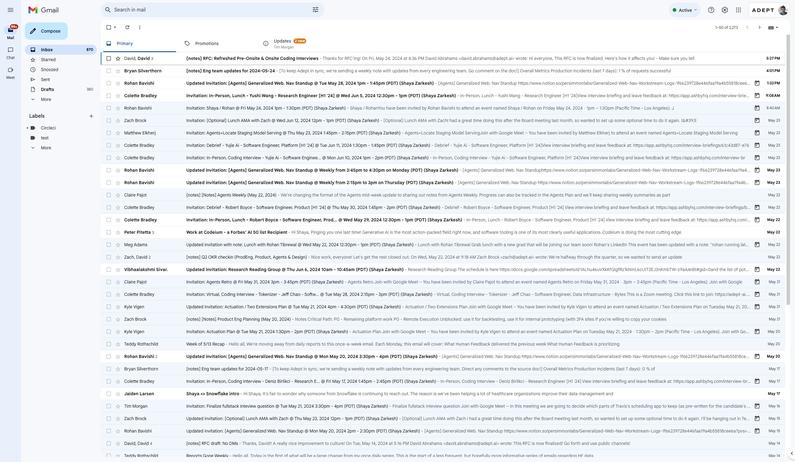 Task type: describe. For each thing, give the bounding box(es) containing it.
15 row from the top
[[101, 226, 785, 239]]

gmail image
[[28, 4, 62, 16]]

6 row from the top
[[101, 114, 785, 127]]

4 row from the top
[[101, 89, 785, 102]]

select input tool image
[[776, 25, 779, 30]]

24 row from the top
[[101, 338, 785, 350]]

calendar event image for eighth row from the top
[[754, 142, 761, 149]]

10 calendar event image from the top
[[754, 403, 761, 410]]

calendar event image for 30th row from the top
[[754, 416, 761, 422]]

advanced search options image
[[309, 3, 322, 16]]

calendar event image for 28th row from the bottom of the page
[[754, 117, 761, 124]]

refresh image
[[124, 24, 131, 30]]

28 row from the top
[[101, 388, 785, 400]]

calendar event image for 31th row from the bottom
[[754, 80, 761, 86]]

10 row from the top
[[101, 164, 785, 176]]

9 row from the top
[[101, 152, 785, 164]]

13 row from the top
[[101, 201, 785, 214]]

3 calendar event image from the top
[[754, 155, 761, 161]]

4 calendar event image from the top
[[754, 167, 761, 173]]

calendar event image for 16th row from the top
[[754, 242, 761, 248]]

22 row from the top
[[101, 313, 785, 326]]

30 row from the top
[[101, 413, 785, 425]]

20 row from the top
[[101, 288, 785, 301]]

older image
[[757, 24, 763, 30]]

33 row from the top
[[101, 450, 785, 462]]

Search in mail search field
[[101, 2, 324, 17]]

support image
[[708, 6, 715, 14]]

16 row from the top
[[101, 239, 785, 251]]

25 row from the top
[[101, 350, 785, 363]]

7 row from the top
[[101, 127, 785, 139]]



Task type: vqa. For each thing, say whether or not it's contained in the screenshot.
9th row from the top
yes



Task type: locate. For each thing, give the bounding box(es) containing it.
23 row from the top
[[101, 326, 785, 338]]

2 row from the top
[[101, 65, 785, 77]]

19 row from the top
[[101, 276, 785, 288]]

more email options image
[[137, 24, 143, 30]]

9 calendar event image from the top
[[754, 329, 761, 335]]

12 row from the top
[[101, 189, 785, 201]]

5 calendar event image from the top
[[754, 180, 761, 186]]

None checkbox
[[106, 24, 112, 30], [106, 55, 112, 62], [106, 68, 112, 74], [106, 93, 112, 99], [106, 105, 112, 111], [106, 142, 112, 149], [106, 180, 112, 186], [106, 192, 112, 198], [106, 217, 112, 223], [106, 229, 112, 236], [106, 254, 112, 260], [106, 267, 112, 273], [106, 304, 112, 310], [106, 316, 112, 323], [106, 341, 112, 347], [106, 354, 112, 360], [106, 403, 112, 410], [106, 416, 112, 422], [106, 441, 112, 447], [106, 453, 112, 459], [106, 24, 112, 30], [106, 55, 112, 62], [106, 68, 112, 74], [106, 93, 112, 99], [106, 105, 112, 111], [106, 142, 112, 149], [106, 180, 112, 186], [106, 192, 112, 198], [106, 217, 112, 223], [106, 229, 112, 236], [106, 254, 112, 260], [106, 267, 112, 273], [106, 304, 112, 310], [106, 316, 112, 323], [106, 341, 112, 347], [106, 354, 112, 360], [106, 403, 112, 410], [106, 416, 112, 422], [106, 441, 112, 447], [106, 453, 112, 459]]

17 row from the top
[[101, 251, 785, 263]]

heading
[[0, 35, 21, 40], [0, 55, 21, 60], [0, 75, 21, 80], [29, 113, 88, 119]]

7 calendar event image from the top
[[754, 291, 761, 298]]

calendar event image for 27th row from the top
[[754, 378, 761, 385]]

search in mail image
[[103, 4, 114, 16]]

1 calendar event image from the top
[[754, 80, 761, 86]]

calendar event image
[[754, 80, 761, 86], [754, 105, 761, 111], [754, 117, 761, 124], [754, 142, 761, 149], [754, 180, 761, 186], [754, 204, 761, 211], [754, 242, 761, 248], [754, 279, 761, 285], [754, 329, 761, 335], [754, 378, 761, 385], [754, 416, 761, 422]]

26 row from the top
[[101, 363, 785, 375]]

14 row from the top
[[101, 214, 785, 226]]

31 row from the top
[[101, 425, 785, 437]]

6 calendar event image from the top
[[754, 267, 761, 273]]

main content
[[101, 35, 785, 462]]

calendar event image for 13th row from the top of the page
[[754, 204, 761, 211]]

calendar event image for fifth row from the top of the page
[[754, 105, 761, 111]]

32 row from the top
[[101, 437, 785, 450]]

None checkbox
[[106, 80, 112, 86], [106, 117, 112, 124], [106, 130, 112, 136], [106, 155, 112, 161], [106, 167, 112, 173], [106, 204, 112, 211], [106, 242, 112, 248], [106, 279, 112, 285], [106, 291, 112, 298], [106, 329, 112, 335], [106, 366, 112, 372], [106, 378, 112, 385], [106, 391, 112, 397], [106, 428, 112, 434], [106, 80, 112, 86], [106, 117, 112, 124], [106, 130, 112, 136], [106, 155, 112, 161], [106, 167, 112, 173], [106, 204, 112, 211], [106, 242, 112, 248], [106, 279, 112, 285], [106, 291, 112, 298], [106, 329, 112, 335], [106, 366, 112, 372], [106, 378, 112, 385], [106, 391, 112, 397], [106, 428, 112, 434]]

calendar event image for 11th row from the bottom of the page
[[754, 329, 761, 335]]

settings image
[[721, 6, 729, 14]]

primary tab
[[101, 35, 179, 52]]

27 row from the top
[[101, 375, 785, 388]]

8 row from the top
[[101, 139, 785, 152]]

1 row from the top
[[101, 52, 785, 65]]

calendar event image for 23th row from the bottom of the page
[[754, 180, 761, 186]]

10 calendar event image from the top
[[754, 378, 761, 385]]

6 calendar event image from the top
[[754, 204, 761, 211]]

5 calendar event image from the top
[[754, 217, 761, 223]]

3 calendar event image from the top
[[754, 117, 761, 124]]

21 row from the top
[[101, 301, 785, 313]]

11 calendar event image from the top
[[754, 416, 761, 422]]

main menu image
[[7, 6, 14, 14]]

11 calendar event image from the top
[[754, 428, 761, 434]]

2 calendar event image from the top
[[754, 130, 761, 136]]

calendar event image
[[754, 93, 761, 99], [754, 130, 761, 136], [754, 155, 761, 161], [754, 167, 761, 173], [754, 217, 761, 223], [754, 267, 761, 273], [754, 291, 761, 298], [754, 304, 761, 310], [754, 354, 761, 360], [754, 403, 761, 410], [754, 428, 761, 434]]

updates, 2 new messages, tab
[[258, 35, 336, 52]]

11 row from the top
[[101, 176, 785, 189]]

row
[[101, 52, 785, 65], [101, 65, 785, 77], [101, 77, 785, 89], [101, 89, 785, 102], [101, 102, 785, 114], [101, 114, 785, 127], [101, 127, 785, 139], [101, 139, 785, 152], [101, 152, 785, 164], [101, 164, 785, 176], [101, 176, 785, 189], [101, 189, 785, 201], [101, 201, 785, 214], [101, 214, 785, 226], [101, 226, 785, 239], [101, 239, 785, 251], [101, 251, 785, 263], [101, 263, 785, 276], [101, 276, 785, 288], [101, 288, 785, 301], [101, 301, 785, 313], [101, 313, 785, 326], [101, 326, 785, 338], [101, 338, 785, 350], [101, 350, 785, 363], [101, 363, 785, 375], [101, 375, 785, 388], [101, 388, 785, 400], [101, 400, 785, 413], [101, 413, 785, 425], [101, 425, 785, 437], [101, 437, 785, 450], [101, 450, 785, 462]]

5 row from the top
[[101, 102, 785, 114]]

promotions tab
[[179, 35, 258, 52]]

8 calendar event image from the top
[[754, 279, 761, 285]]

1 calendar event image from the top
[[754, 93, 761, 99]]

3 row from the top
[[101, 77, 785, 89]]

navigation
[[0, 20, 22, 462]]

Search in mail text field
[[114, 7, 295, 13]]

7 calendar event image from the top
[[754, 242, 761, 248]]

18 row from the top
[[101, 263, 785, 276]]

calendar event image for 19th row
[[754, 279, 761, 285]]

4 calendar event image from the top
[[754, 142, 761, 149]]

29 row from the top
[[101, 400, 785, 413]]

8 calendar event image from the top
[[754, 304, 761, 310]]

2 calendar event image from the top
[[754, 105, 761, 111]]

tab list
[[101, 35, 785, 52]]

9 calendar event image from the top
[[754, 354, 761, 360]]



